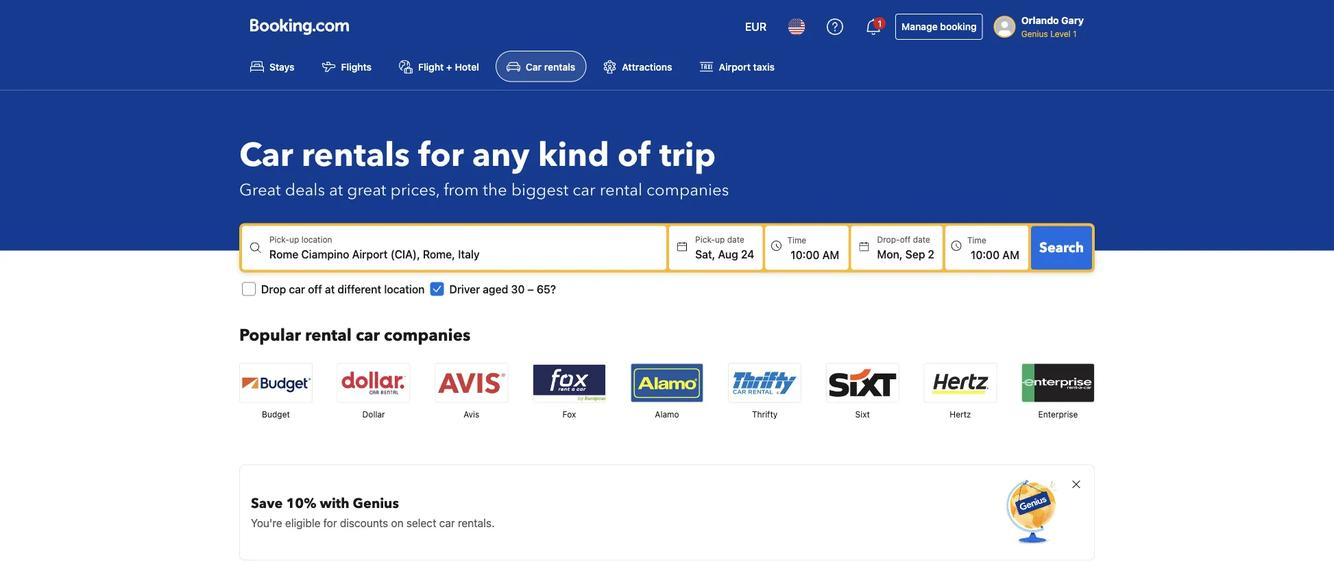 Task type: describe. For each thing, give the bounding box(es) containing it.
you're
[[251, 516, 282, 529]]

rentals for car rentals for any kind of trip great deals at great prices, from the biggest car rental companies
[[302, 133, 410, 177]]

flights
[[341, 61, 372, 72]]

sixt
[[856, 410, 870, 419]]

30
[[511, 282, 525, 295]]

from
[[444, 179, 479, 201]]

flight + hotel link
[[388, 51, 490, 82]]

1 inside button
[[878, 19, 882, 28]]

flight
[[418, 61, 444, 72]]

gary
[[1062, 15, 1084, 26]]

flight + hotel
[[418, 61, 479, 72]]

sat,
[[696, 247, 716, 260]]

0 horizontal spatial location
[[302, 235, 332, 244]]

hotel
[[455, 61, 479, 72]]

sixt logo image
[[827, 364, 899, 402]]

1 button
[[857, 10, 890, 43]]

orlando gary genius level 1
[[1022, 15, 1084, 38]]

alamo logo image
[[631, 364, 703, 402]]

on
[[391, 516, 404, 529]]

budget
[[262, 410, 290, 419]]

date for sep
[[913, 235, 931, 244]]

thrifty
[[752, 410, 778, 419]]

attractions link
[[592, 51, 683, 82]]

sep
[[906, 247, 926, 260]]

fox logo image
[[534, 364, 606, 402]]

car for car rentals
[[526, 61, 542, 72]]

trip
[[660, 133, 716, 177]]

aug
[[718, 247, 739, 260]]

drop car off at different location
[[261, 282, 425, 295]]

car for car rentals for any kind of trip great deals at great prices, from the biggest car rental companies
[[239, 133, 293, 177]]

24
[[741, 247, 755, 260]]

aged
[[483, 282, 508, 295]]

avis logo image
[[436, 364, 508, 402]]

car rentals for any kind of trip great deals at great prices, from the biggest car rental companies
[[239, 133, 729, 201]]

65?
[[537, 282, 556, 295]]

0 horizontal spatial rental
[[305, 324, 352, 347]]

rentals for car rentals
[[544, 61, 576, 72]]

at inside car rentals for any kind of trip great deals at great prices, from the biggest car rental companies
[[329, 179, 343, 201]]

car inside the save 10% with genius you're eligible for discounts on select car rentals.
[[439, 516, 455, 529]]

alamo
[[655, 410, 679, 419]]

eur
[[745, 20, 767, 33]]

any
[[472, 133, 530, 177]]

manage booking
[[902, 21, 977, 32]]

eligible
[[285, 516, 321, 529]]

2
[[928, 247, 935, 260]]

date for aug
[[728, 235, 745, 244]]

select
[[407, 516, 437, 529]]

of
[[618, 133, 651, 177]]

genius inside the save 10% with genius you're eligible for discounts on select car rentals.
[[353, 494, 399, 513]]

companies inside car rentals for any kind of trip great deals at great prices, from the biggest car rental companies
[[647, 179, 729, 201]]

genius inside orlando gary genius level 1
[[1022, 29, 1049, 38]]

with
[[320, 494, 349, 513]]

rental inside car rentals for any kind of trip great deals at great prices, from the biggest car rental companies
[[600, 179, 643, 201]]

car rentals link
[[496, 51, 587, 82]]

drop-
[[878, 235, 900, 244]]

dollar
[[363, 410, 385, 419]]

booking
[[941, 21, 977, 32]]

discounts
[[340, 516, 388, 529]]

popular
[[239, 324, 301, 347]]

up for pick-up date sat, aug 24
[[715, 235, 725, 244]]

drop
[[261, 282, 286, 295]]

driver aged 30 – 65?
[[450, 282, 556, 295]]

pick- for pick-up date sat, aug 24
[[696, 235, 715, 244]]

airport taxis link
[[689, 51, 786, 82]]



Task type: vqa. For each thing, say whether or not it's contained in the screenshot.
or
no



Task type: locate. For each thing, give the bounding box(es) containing it.
1 horizontal spatial for
[[418, 133, 464, 177]]

airport taxis
[[719, 61, 775, 72]]

location right different
[[384, 282, 425, 295]]

for inside the save 10% with genius you're eligible for discounts on select car rentals.
[[323, 516, 337, 529]]

rental
[[600, 179, 643, 201], [305, 324, 352, 347]]

up for pick-up location
[[289, 235, 299, 244]]

1 vertical spatial for
[[323, 516, 337, 529]]

date up aug
[[728, 235, 745, 244]]

save 10% with genius you're eligible for discounts on select car rentals.
[[251, 494, 495, 529]]

2 pick- from the left
[[696, 235, 715, 244]]

1 horizontal spatial car
[[526, 61, 542, 72]]

attractions
[[622, 61, 673, 72]]

date inside drop-off date mon, sep 2
[[913, 235, 931, 244]]

0 vertical spatial location
[[302, 235, 332, 244]]

location
[[302, 235, 332, 244], [384, 282, 425, 295]]

1 vertical spatial car
[[239, 133, 293, 177]]

manage
[[902, 21, 938, 32]]

car up great
[[239, 133, 293, 177]]

biggest
[[511, 179, 569, 201]]

1 horizontal spatial 1
[[1073, 29, 1077, 38]]

0 horizontal spatial for
[[323, 516, 337, 529]]

pick-
[[270, 235, 289, 244], [696, 235, 715, 244]]

kind
[[538, 133, 610, 177]]

genius down "orlando"
[[1022, 29, 1049, 38]]

–
[[528, 282, 534, 295]]

0 vertical spatial 1
[[878, 19, 882, 28]]

0 vertical spatial off
[[900, 235, 911, 244]]

1 vertical spatial off
[[308, 282, 322, 295]]

off inside drop-off date mon, sep 2
[[900, 235, 911, 244]]

0 vertical spatial car
[[526, 61, 542, 72]]

1 left manage
[[878, 19, 882, 28]]

genius
[[1022, 29, 1049, 38], [353, 494, 399, 513]]

0 vertical spatial rentals
[[544, 61, 576, 72]]

rentals
[[544, 61, 576, 72], [302, 133, 410, 177]]

0 horizontal spatial genius
[[353, 494, 399, 513]]

popular rental car companies
[[239, 324, 471, 347]]

pick-up date sat, aug 24
[[696, 235, 755, 260]]

1 vertical spatial 1
[[1073, 29, 1077, 38]]

pick- up sat,
[[696, 235, 715, 244]]

+
[[446, 61, 453, 72]]

1 vertical spatial rentals
[[302, 133, 410, 177]]

10%
[[286, 494, 316, 513]]

great
[[347, 179, 386, 201]]

at left great
[[329, 179, 343, 201]]

companies
[[647, 179, 729, 201], [384, 324, 471, 347]]

up inside pick-up date sat, aug 24
[[715, 235, 725, 244]]

Pick-up location field
[[270, 246, 667, 262]]

0 horizontal spatial up
[[289, 235, 299, 244]]

rentals inside car rentals for any kind of trip great deals at great prices, from the biggest car rental companies
[[302, 133, 410, 177]]

off right drop in the left of the page
[[308, 282, 322, 295]]

for
[[418, 133, 464, 177], [323, 516, 337, 529]]

2 date from the left
[[913, 235, 931, 244]]

stays link
[[239, 51, 306, 82]]

rental down drop car off at different location
[[305, 324, 352, 347]]

pick- up drop in the left of the page
[[270, 235, 289, 244]]

search
[[1040, 238, 1084, 257]]

orlando
[[1022, 15, 1059, 26]]

deals
[[285, 179, 325, 201]]

the
[[483, 179, 507, 201]]

0 horizontal spatial pick-
[[270, 235, 289, 244]]

car down kind
[[573, 179, 596, 201]]

0 vertical spatial for
[[418, 133, 464, 177]]

car rentals
[[526, 61, 576, 72]]

prices,
[[391, 179, 440, 201]]

1 vertical spatial rental
[[305, 324, 352, 347]]

for inside car rentals for any kind of trip great deals at great prices, from the biggest car rental companies
[[418, 133, 464, 177]]

avis
[[464, 410, 480, 419]]

0 vertical spatial at
[[329, 179, 343, 201]]

car right select
[[439, 516, 455, 529]]

thrifty logo image
[[729, 364, 801, 402]]

0 horizontal spatial date
[[728, 235, 745, 244]]

off up the 'sep'
[[900, 235, 911, 244]]

1 horizontal spatial rentals
[[544, 61, 576, 72]]

flights link
[[311, 51, 383, 82]]

up
[[289, 235, 299, 244], [715, 235, 725, 244]]

1
[[878, 19, 882, 28], [1073, 29, 1077, 38]]

up down 'deals'
[[289, 235, 299, 244]]

stays
[[270, 61, 295, 72]]

1 up from the left
[[289, 235, 299, 244]]

budget logo image
[[240, 364, 312, 402]]

date up the 'sep'
[[913, 235, 931, 244]]

1 horizontal spatial up
[[715, 235, 725, 244]]

dollar logo image
[[338, 364, 410, 402]]

0 horizontal spatial companies
[[384, 324, 471, 347]]

save
[[251, 494, 283, 513]]

enterprise
[[1039, 410, 1078, 419]]

date inside pick-up date sat, aug 24
[[728, 235, 745, 244]]

hertz
[[950, 410, 972, 419]]

1 horizontal spatial date
[[913, 235, 931, 244]]

car
[[573, 179, 596, 201], [289, 282, 305, 295], [356, 324, 380, 347], [439, 516, 455, 529]]

0 vertical spatial rental
[[600, 179, 643, 201]]

1 horizontal spatial companies
[[647, 179, 729, 201]]

driver
[[450, 282, 480, 295]]

search button
[[1032, 226, 1093, 270]]

for down with on the bottom left of the page
[[323, 516, 337, 529]]

fox
[[563, 410, 576, 419]]

hertz logo image
[[925, 364, 997, 402]]

taxis
[[753, 61, 775, 72]]

mon,
[[878, 247, 903, 260]]

car down different
[[356, 324, 380, 347]]

0 horizontal spatial car
[[239, 133, 293, 177]]

location down 'deals'
[[302, 235, 332, 244]]

genius up discounts
[[353, 494, 399, 513]]

great
[[239, 179, 281, 201]]

for up from
[[418, 133, 464, 177]]

at left different
[[325, 282, 335, 295]]

date
[[728, 235, 745, 244], [913, 235, 931, 244]]

car
[[526, 61, 542, 72], [239, 133, 293, 177]]

pick- for pick-up location
[[270, 235, 289, 244]]

1 vertical spatial at
[[325, 282, 335, 295]]

0 horizontal spatial 1
[[878, 19, 882, 28]]

drop-off date mon, sep 2
[[878, 235, 935, 260]]

1 pick- from the left
[[270, 235, 289, 244]]

0 vertical spatial genius
[[1022, 29, 1049, 38]]

car inside car rentals for any kind of trip great deals at great prices, from the biggest car rental companies
[[239, 133, 293, 177]]

rental down of
[[600, 179, 643, 201]]

2 up from the left
[[715, 235, 725, 244]]

at
[[329, 179, 343, 201], [325, 282, 335, 295]]

car inside car rentals for any kind of trip great deals at great prices, from the biggest car rental companies
[[573, 179, 596, 201]]

1 down gary
[[1073, 29, 1077, 38]]

eur button
[[737, 10, 775, 43]]

1 horizontal spatial off
[[900, 235, 911, 244]]

airport
[[719, 61, 751, 72]]

car right drop in the left of the page
[[289, 282, 305, 295]]

1 date from the left
[[728, 235, 745, 244]]

off
[[900, 235, 911, 244], [308, 282, 322, 295]]

1 vertical spatial companies
[[384, 324, 471, 347]]

companies down driver
[[384, 324, 471, 347]]

car right hotel
[[526, 61, 542, 72]]

car inside "link"
[[526, 61, 542, 72]]

1 vertical spatial location
[[384, 282, 425, 295]]

booking.com online hotel reservations image
[[250, 19, 349, 35]]

manage booking link
[[896, 14, 983, 40]]

pick- inside pick-up date sat, aug 24
[[696, 235, 715, 244]]

1 horizontal spatial location
[[384, 282, 425, 295]]

rentals.
[[458, 516, 495, 529]]

0 horizontal spatial rentals
[[302, 133, 410, 177]]

rentals inside "link"
[[544, 61, 576, 72]]

different
[[338, 282, 382, 295]]

pick-up location
[[270, 235, 332, 244]]

0 horizontal spatial off
[[308, 282, 322, 295]]

1 horizontal spatial genius
[[1022, 29, 1049, 38]]

enterprise logo image
[[1023, 364, 1095, 402]]

1 horizontal spatial pick-
[[696, 235, 715, 244]]

0 vertical spatial companies
[[647, 179, 729, 201]]

companies down trip
[[647, 179, 729, 201]]

1 horizontal spatial rental
[[600, 179, 643, 201]]

1 inside orlando gary genius level 1
[[1073, 29, 1077, 38]]

1 vertical spatial genius
[[353, 494, 399, 513]]

up up aug
[[715, 235, 725, 244]]

level
[[1051, 29, 1071, 38]]



